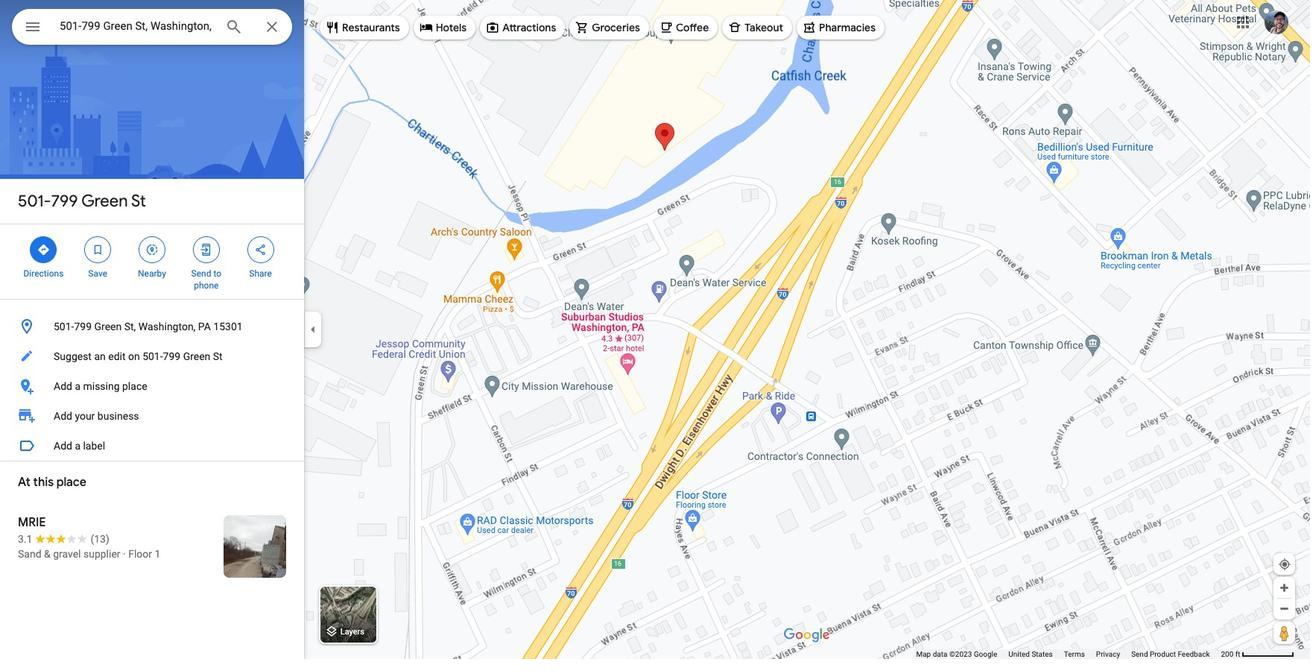 Task type: describe. For each thing, give the bounding box(es) containing it.
terms button
[[1065, 650, 1086, 659]]

501-799 Green St, Washington, PA 15301 field
[[12, 9, 292, 45]]

sand
[[18, 548, 41, 560]]

501-799 green st main content
[[0, 0, 304, 659]]

hotels button
[[414, 10, 476, 45]]

send product feedback
[[1132, 650, 1211, 658]]

attractions
[[503, 21, 557, 34]]

pharmacies button
[[797, 10, 885, 45]]

terms
[[1065, 650, 1086, 658]]

1
[[155, 548, 161, 560]]

at this place
[[18, 475, 86, 490]]

data
[[933, 650, 948, 658]]

200
[[1222, 650, 1234, 658]]

actions for 501-799 green st region
[[0, 224, 304, 299]]

privacy button
[[1097, 650, 1121, 659]]

0 horizontal spatial st
[[131, 191, 146, 212]]


[[91, 242, 105, 258]]

map
[[917, 650, 932, 658]]

send for send product feedback
[[1132, 650, 1149, 658]]

add for add a label
[[54, 440, 72, 452]]

green for st,
[[94, 321, 122, 333]]

add for add a missing place
[[54, 380, 72, 392]]

groceries
[[592, 21, 641, 34]]

directions
[[23, 268, 64, 279]]

united states button
[[1009, 650, 1054, 659]]

zoom out image
[[1280, 603, 1291, 614]]

©2023
[[950, 650, 973, 658]]

save
[[88, 268, 107, 279]]

2 vertical spatial green
[[183, 350, 211, 362]]

map data ©2023 google
[[917, 650, 998, 658]]

feedback
[[1179, 650, 1211, 658]]

501- for 501-799 green st, washington, pa 15301
[[54, 321, 74, 333]]

zoom in image
[[1280, 582, 1291, 594]]

501-799 green st
[[18, 191, 146, 212]]


[[24, 16, 42, 37]]

suggest an edit on 501-799 green st
[[54, 350, 223, 362]]

none field inside 501-799 green st, washington, pa 15301 field
[[60, 17, 213, 35]]

pharmacies
[[820, 21, 876, 34]]

missing
[[83, 380, 120, 392]]

at
[[18, 475, 30, 490]]

gravel
[[53, 548, 81, 560]]

add a label
[[54, 440, 105, 452]]

label
[[83, 440, 105, 452]]

3.1 stars 13 reviews image
[[18, 532, 109, 547]]

suggest
[[54, 350, 92, 362]]

501-799 green st, washington, pa 15301 button
[[0, 312, 304, 342]]

on
[[128, 350, 140, 362]]

takeout
[[745, 21, 784, 34]]

hotels
[[436, 21, 467, 34]]

ft
[[1236, 650, 1241, 658]]

1 vertical spatial place
[[57, 475, 86, 490]]

add a missing place
[[54, 380, 147, 392]]


[[37, 242, 50, 258]]

mrie
[[18, 515, 46, 530]]

your
[[75, 410, 95, 422]]

collapse side panel image
[[305, 321, 321, 338]]

show street view coverage image
[[1274, 622, 1296, 644]]

attractions button
[[480, 10, 565, 45]]

takeout button
[[723, 10, 793, 45]]

add a label button
[[0, 431, 304, 461]]

pa
[[198, 321, 211, 333]]

to
[[214, 268, 222, 279]]

st inside button
[[213, 350, 223, 362]]

a for label
[[75, 440, 81, 452]]

this
[[33, 475, 54, 490]]

200 ft
[[1222, 650, 1241, 658]]

united states
[[1009, 650, 1054, 658]]

2 vertical spatial 799
[[163, 350, 181, 362]]

united
[[1009, 650, 1031, 658]]

groceries button
[[570, 10, 649, 45]]



Task type: vqa. For each thing, say whether or not it's contained in the screenshot.
'Google Maps' element
yes



Task type: locate. For each thing, give the bounding box(es) containing it.
501-
[[18, 191, 51, 212], [54, 321, 74, 333], [143, 350, 163, 362]]

 button
[[12, 9, 54, 48]]

501- up 
[[18, 191, 51, 212]]

0 vertical spatial st
[[131, 191, 146, 212]]

1 horizontal spatial 501-
[[54, 321, 74, 333]]

sand & gravel supplier · floor 1
[[18, 548, 161, 560]]

google
[[974, 650, 998, 658]]

None field
[[60, 17, 213, 35]]

1 horizontal spatial st
[[213, 350, 223, 362]]

2 vertical spatial add
[[54, 440, 72, 452]]

supplier
[[83, 548, 120, 560]]

1 horizontal spatial send
[[1132, 650, 1149, 658]]

place right this
[[57, 475, 86, 490]]

501- for 501-799 green st
[[18, 191, 51, 212]]

0 vertical spatial add
[[54, 380, 72, 392]]

send inside button
[[1132, 650, 1149, 658]]

0 vertical spatial place
[[122, 380, 147, 392]]

2 horizontal spatial 501-
[[143, 350, 163, 362]]

st,
[[124, 321, 136, 333]]

add for add your business
[[54, 410, 72, 422]]

green for st
[[81, 191, 128, 212]]

1 a from the top
[[75, 380, 81, 392]]


[[145, 242, 159, 258]]

add your business
[[54, 410, 139, 422]]

(13)
[[91, 533, 109, 545]]

add left "label"
[[54, 440, 72, 452]]

799
[[51, 191, 78, 212], [74, 321, 92, 333], [163, 350, 181, 362]]

501- right on
[[143, 350, 163, 362]]

show your location image
[[1279, 558, 1292, 571]]

0 horizontal spatial send
[[191, 268, 211, 279]]

coffee button
[[654, 10, 718, 45]]

a for missing
[[75, 380, 81, 392]]

501-799 green st, washington, pa 15301
[[54, 321, 243, 333]]

 search field
[[12, 9, 292, 48]]

add
[[54, 380, 72, 392], [54, 410, 72, 422], [54, 440, 72, 452]]

footer
[[917, 650, 1222, 659]]

0 vertical spatial green
[[81, 191, 128, 212]]

a left "label"
[[75, 440, 81, 452]]

1 vertical spatial send
[[1132, 650, 1149, 658]]

floor
[[128, 548, 152, 560]]

1 vertical spatial st
[[213, 350, 223, 362]]

green up 
[[81, 191, 128, 212]]

a left the missing
[[75, 380, 81, 392]]

add your business link
[[0, 401, 304, 431]]

200 ft button
[[1222, 650, 1295, 658]]

3 add from the top
[[54, 440, 72, 452]]

501- up suggest
[[54, 321, 74, 333]]

an
[[94, 350, 106, 362]]

799 for 501-799 green st, washington, pa 15301
[[74, 321, 92, 333]]

st
[[131, 191, 146, 212], [213, 350, 223, 362]]

footer inside google maps element
[[917, 650, 1222, 659]]

states
[[1032, 650, 1054, 658]]

add a missing place button
[[0, 371, 304, 401]]

&
[[44, 548, 50, 560]]

edit
[[108, 350, 126, 362]]

google maps element
[[0, 0, 1311, 659]]

1 vertical spatial a
[[75, 440, 81, 452]]

green down pa
[[183, 350, 211, 362]]

send up phone
[[191, 268, 211, 279]]

business
[[98, 410, 139, 422]]

send inside send to phone
[[191, 268, 211, 279]]

place inside button
[[122, 380, 147, 392]]

·
[[123, 548, 126, 560]]

799 for 501-799 green st
[[51, 191, 78, 212]]

3.1
[[18, 533, 32, 545]]

15301
[[214, 321, 243, 333]]

0 horizontal spatial place
[[57, 475, 86, 490]]

restaurants button
[[320, 10, 409, 45]]

0 vertical spatial 799
[[51, 191, 78, 212]]

0 vertical spatial a
[[75, 380, 81, 392]]

nearby
[[138, 268, 166, 279]]

add left your
[[54, 410, 72, 422]]

send for send to phone
[[191, 268, 211, 279]]

1 horizontal spatial place
[[122, 380, 147, 392]]

send to phone
[[191, 268, 222, 291]]

coffee
[[676, 21, 709, 34]]

green left st,
[[94, 321, 122, 333]]

place down on
[[122, 380, 147, 392]]

1 vertical spatial add
[[54, 410, 72, 422]]

1 vertical spatial 799
[[74, 321, 92, 333]]

footer containing map data ©2023 google
[[917, 650, 1222, 659]]

product
[[1151, 650, 1177, 658]]


[[254, 242, 267, 258]]

share
[[249, 268, 272, 279]]

2 a from the top
[[75, 440, 81, 452]]

suggest an edit on 501-799 green st button
[[0, 342, 304, 371]]

st down 15301
[[213, 350, 223, 362]]

1 vertical spatial green
[[94, 321, 122, 333]]

2 vertical spatial 501-
[[143, 350, 163, 362]]

privacy
[[1097, 650, 1121, 658]]

google account: cj baylor  
(christian.baylor@adept.ai) image
[[1266, 10, 1289, 34]]

send product feedback button
[[1132, 650, 1211, 659]]


[[200, 242, 213, 258]]

send
[[191, 268, 211, 279], [1132, 650, 1149, 658]]

send left product at right
[[1132, 650, 1149, 658]]

a
[[75, 380, 81, 392], [75, 440, 81, 452]]

0 vertical spatial 501-
[[18, 191, 51, 212]]

2 add from the top
[[54, 410, 72, 422]]

phone
[[194, 280, 219, 291]]

layers
[[341, 627, 365, 637]]

green
[[81, 191, 128, 212], [94, 321, 122, 333], [183, 350, 211, 362]]

add down suggest
[[54, 380, 72, 392]]

st up 
[[131, 191, 146, 212]]

restaurants
[[342, 21, 400, 34]]

place
[[122, 380, 147, 392], [57, 475, 86, 490]]

0 horizontal spatial 501-
[[18, 191, 51, 212]]

1 vertical spatial 501-
[[54, 321, 74, 333]]

1 add from the top
[[54, 380, 72, 392]]

washington,
[[139, 321, 196, 333]]

0 vertical spatial send
[[191, 268, 211, 279]]



